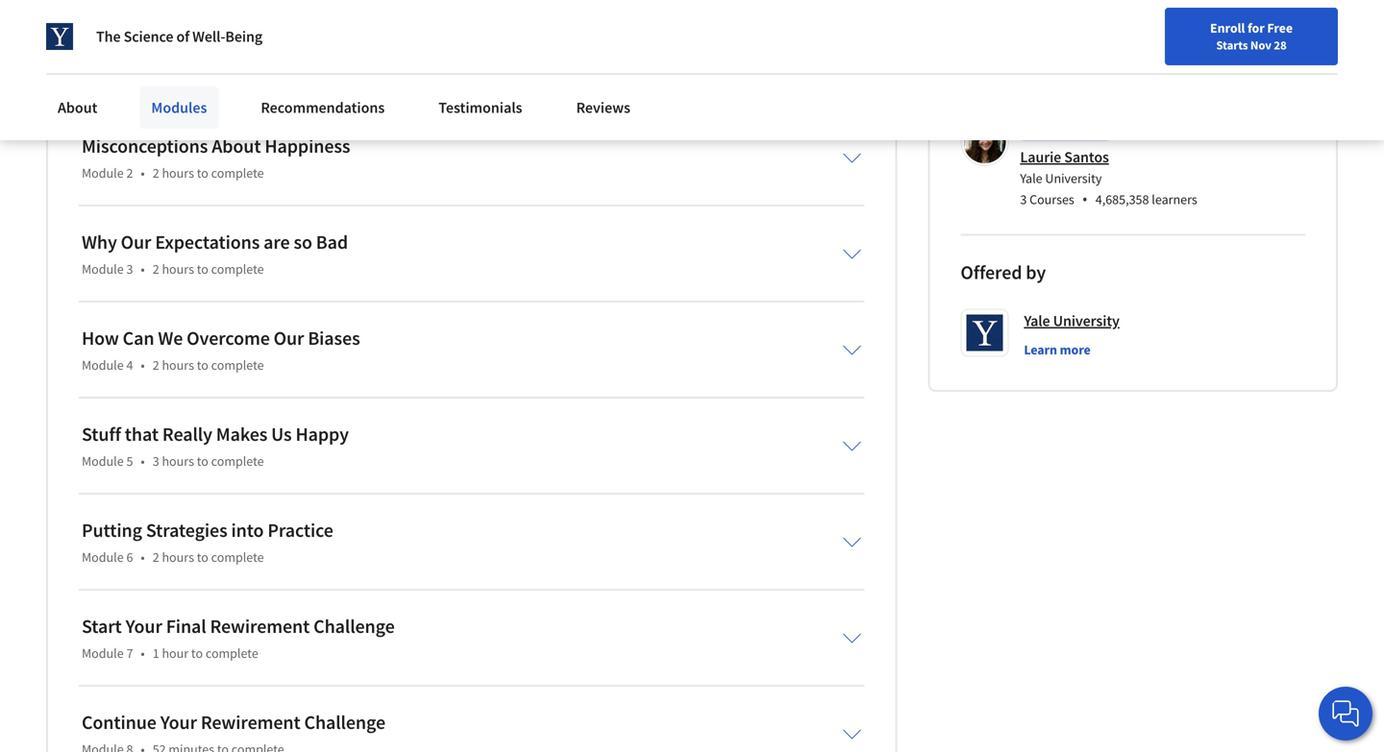 Task type: describe. For each thing, give the bounding box(es) containing it.
enroll
[[1210, 19, 1245, 37]]

complete inside stuff that really makes us happy module 5 • 3 hours to complete
[[211, 453, 264, 470]]

4
[[126, 357, 133, 374]]

ratings
[[1019, 75, 1057, 93]]

complete inside why our expectations are so bad module 3 • 2 hours to complete
[[211, 261, 264, 278]]

the
[[96, 27, 121, 46]]

2 inside putting strategies into practice module 6 • 2 hours to complete
[[153, 549, 159, 566]]

• inside putting strategies into practice module 6 • 2 hours to complete
[[141, 549, 145, 566]]

really
[[162, 423, 212, 447]]

laurie
[[1020, 148, 1062, 167]]

7
[[126, 645, 133, 663]]

final
[[166, 615, 206, 639]]

• inside start your final rewirement challenge module 7 • 1 hour to complete
[[141, 645, 145, 663]]

yale university link
[[1024, 309, 1120, 333]]

top
[[1025, 122, 1046, 140]]

about inside misconceptions about happiness module 2 • 2 hours to complete
[[212, 134, 261, 158]]

starts
[[1217, 37, 1248, 53]]

misconceptions
[[82, 134, 208, 158]]

the science of well-being
[[96, 27, 262, 46]]

happy
[[296, 423, 349, 447]]

offered
[[961, 261, 1022, 285]]

0 horizontal spatial about
[[58, 98, 97, 117]]

challenge inside start your final rewirement challenge module 7 • 1 hour to complete
[[314, 615, 395, 639]]

to inside stuff that really makes us happy module 5 • 3 hours to complete
[[197, 453, 208, 470]]

courses
[[1030, 191, 1075, 208]]

coursera image
[[23, 16, 145, 46]]

3 inside why our expectations are so bad module 3 • 2 hours to complete
[[126, 261, 133, 278]]

science
[[124, 27, 173, 46]]

being
[[225, 27, 262, 46]]

rewirement inside start your final rewirement challenge module 7 • 1 hour to complete
[[210, 615, 310, 639]]

are
[[264, 230, 290, 254]]

overcome
[[187, 327, 270, 351]]

university inside top instructor laurie santos yale university 3 courses • 4,685,358 learners
[[1045, 170, 1102, 187]]

module inside how can we overcome our biases module 4 • 2 hours to complete
[[82, 357, 124, 374]]

your for rewirement
[[160, 711, 197, 735]]

yale university image
[[46, 23, 73, 50]]

into
[[231, 519, 264, 543]]

yale university
[[1024, 312, 1120, 331]]

why
[[82, 230, 117, 254]]

3 inside stuff that really makes us happy module 5 • 3 hours to complete
[[153, 453, 159, 470]]

1
[[153, 645, 159, 663]]

to inside start your final rewirement challenge module 7 • 1 hour to complete
[[191, 645, 203, 663]]

module inside stuff that really makes us happy module 5 • 3 hours to complete
[[82, 453, 124, 470]]

complete inside putting strategies into practice module 6 • 2 hours to complete
[[211, 549, 264, 566]]

continue
[[82, 711, 157, 735]]

more
[[1060, 342, 1091, 359]]

instructor ratings
[[961, 75, 1057, 93]]

how
[[82, 327, 119, 351]]

continue your rewirement challenge button
[[66, 698, 877, 753]]

how can we overcome our biases module 4 • 2 hours to complete
[[82, 327, 360, 374]]

santos
[[1065, 148, 1109, 167]]

4,685,358
[[1096, 191, 1149, 208]]

bad
[[316, 230, 348, 254]]

that
[[125, 423, 159, 447]]

expectations
[[155, 230, 260, 254]]

practice
[[268, 519, 333, 543]]

hours for we
[[162, 357, 194, 374]]

challenge inside continue your rewirement challenge dropdown button
[[304, 711, 386, 735]]

so
[[294, 230, 312, 254]]

• inside top instructor laurie santos yale university 3 courses • 4,685,358 learners
[[1082, 189, 1088, 210]]

learn more button
[[1024, 341, 1091, 360]]

enroll for free starts nov 28
[[1210, 19, 1293, 53]]

modules link
[[140, 87, 219, 129]]

stuff
[[82, 423, 121, 447]]

recommendations
[[261, 98, 385, 117]]

module inside why our expectations are so bad module 3 • 2 hours to complete
[[82, 261, 124, 278]]

strategies
[[146, 519, 227, 543]]

hours inside misconceptions about happiness module 2 • 2 hours to complete
[[162, 165, 194, 182]]



Task type: vqa. For each thing, say whether or not it's contained in the screenshot.


Task type: locate. For each thing, give the bounding box(es) containing it.
1 horizontal spatial our
[[274, 327, 304, 351]]

complete up 'expectations'
[[211, 165, 264, 182]]

university up more
[[1053, 312, 1120, 331]]

hours inside putting strategies into practice module 6 • 2 hours to complete
[[162, 549, 194, 566]]

1 vertical spatial rewirement
[[201, 711, 301, 735]]

rewirement
[[210, 615, 310, 639], [201, 711, 301, 735]]

3
[[1020, 191, 1027, 208], [126, 261, 133, 278], [153, 453, 159, 470]]

module down why at the left of the page
[[82, 261, 124, 278]]

3 up can
[[126, 261, 133, 278]]

1 vertical spatial yale
[[1024, 312, 1050, 331]]

• inside why our expectations are so bad module 3 • 2 hours to complete
[[141, 261, 145, 278]]

your
[[126, 615, 162, 639], [160, 711, 197, 735]]

happiness
[[265, 134, 350, 158]]

yale down laurie at the top
[[1020, 170, 1043, 187]]

top instructor laurie santos yale university 3 courses • 4,685,358 learners
[[1020, 122, 1198, 210]]

to inside putting strategies into practice module 6 • 2 hours to complete
[[197, 549, 208, 566]]

28
[[1274, 37, 1287, 53]]

chat with us image
[[1331, 699, 1361, 730]]

our left the biases
[[274, 327, 304, 351]]

complete down into in the bottom of the page
[[211, 549, 264, 566]]

stuff that really makes us happy module 5 • 3 hours to complete
[[82, 423, 349, 470]]

0 horizontal spatial instructor
[[961, 75, 1016, 93]]

1 horizontal spatial instructor
[[1049, 122, 1105, 140]]

• inside stuff that really makes us happy module 5 • 3 hours to complete
[[141, 453, 145, 470]]

university
[[1045, 170, 1102, 187], [1053, 312, 1120, 331]]

to down overcome
[[197, 357, 208, 374]]

4 hours from the top
[[162, 453, 194, 470]]

to down 'expectations'
[[197, 261, 208, 278]]

start
[[82, 615, 122, 639]]

module down the 'stuff'
[[82, 453, 124, 470]]

misconceptions about happiness module 2 • 2 hours to complete
[[82, 134, 350, 182]]

can
[[123, 327, 154, 351]]

makes
[[216, 423, 268, 447]]

3 module from the top
[[82, 357, 124, 374]]

0 vertical spatial our
[[121, 230, 151, 254]]

of
[[176, 27, 189, 46]]

putting strategies into practice module 6 • 2 hours to complete
[[82, 519, 333, 566]]

yale
[[1020, 170, 1043, 187], [1024, 312, 1050, 331]]

rewirement inside dropdown button
[[201, 711, 301, 735]]

hours for really
[[162, 453, 194, 470]]

university inside yale university link
[[1053, 312, 1120, 331]]

2 hours from the top
[[162, 261, 194, 278]]

2 module from the top
[[82, 261, 124, 278]]

1 vertical spatial our
[[274, 327, 304, 351]]

1 horizontal spatial 3
[[153, 453, 159, 470]]

3 left courses
[[1020, 191, 1027, 208]]

yale inside top instructor laurie santos yale university 3 courses • 4,685,358 learners
[[1020, 170, 1043, 187]]

us
[[271, 423, 292, 447]]

instructor left ratings
[[961, 75, 1016, 93]]

instructor
[[961, 75, 1016, 93], [1049, 122, 1105, 140]]

testimonials link
[[427, 87, 534, 129]]

laurie santos image
[[964, 121, 1006, 164]]

0 horizontal spatial 3
[[126, 261, 133, 278]]

reviews link
[[565, 87, 642, 129]]

0 vertical spatial instructor
[[961, 75, 1016, 93]]

•
[[141, 165, 145, 182], [1082, 189, 1088, 210], [141, 261, 145, 278], [141, 357, 145, 374], [141, 453, 145, 470], [141, 549, 145, 566], [141, 645, 145, 663]]

6
[[126, 549, 133, 566]]

0 vertical spatial yale
[[1020, 170, 1043, 187]]

hours for expectations
[[162, 261, 194, 278]]

module down how
[[82, 357, 124, 374]]

free
[[1267, 19, 1293, 37]]

hours down we
[[162, 357, 194, 374]]

university down laurie santos link
[[1045, 170, 1102, 187]]

yale up learn
[[1024, 312, 1050, 331]]

start your final rewirement challenge module 7 • 1 hour to complete
[[82, 615, 395, 663]]

• right 4
[[141, 357, 145, 374]]

hours down the strategies
[[162, 549, 194, 566]]

complete down final
[[206, 645, 258, 663]]

0 horizontal spatial our
[[121, 230, 151, 254]]

1 vertical spatial instructor
[[1049, 122, 1105, 140]]

• right courses
[[1082, 189, 1088, 210]]

for
[[1248, 19, 1265, 37]]

to inside why our expectations are so bad module 3 • 2 hours to complete
[[197, 261, 208, 278]]

our inside how can we overcome our biases module 4 • 2 hours to complete
[[274, 327, 304, 351]]

0 vertical spatial challenge
[[314, 615, 395, 639]]

module down the misconceptions
[[82, 165, 124, 182]]

0 vertical spatial rewirement
[[210, 615, 310, 639]]

learn
[[1024, 342, 1057, 359]]

about
[[58, 98, 97, 117], [212, 134, 261, 158]]

• right 5
[[141, 453, 145, 470]]

0 vertical spatial university
[[1045, 170, 1102, 187]]

about down yale university "image"
[[58, 98, 97, 117]]

we
[[158, 327, 183, 351]]

1 vertical spatial your
[[160, 711, 197, 735]]

instructor inside top instructor laurie santos yale university 3 courses • 4,685,358 learners
[[1049, 122, 1105, 140]]

1 hours from the top
[[162, 165, 194, 182]]

to right the hour on the bottom of the page
[[191, 645, 203, 663]]

laurie santos link
[[1020, 148, 1109, 167]]

1 vertical spatial 3
[[126, 261, 133, 278]]

learn more
[[1024, 342, 1091, 359]]

complete down overcome
[[211, 357, 264, 374]]

putting
[[82, 519, 142, 543]]

to inside misconceptions about happiness module 2 • 2 hours to complete
[[197, 165, 208, 182]]

hours down really
[[162, 453, 194, 470]]

why our expectations are so bad module 3 • 2 hours to complete
[[82, 230, 348, 278]]

• down the misconceptions
[[141, 165, 145, 182]]

• up can
[[141, 261, 145, 278]]

your for final
[[126, 615, 162, 639]]

reviews
[[576, 98, 631, 117]]

complete inside how can we overcome our biases module 4 • 2 hours to complete
[[211, 357, 264, 374]]

to
[[197, 165, 208, 182], [197, 261, 208, 278], [197, 357, 208, 374], [197, 453, 208, 470], [197, 549, 208, 566], [191, 645, 203, 663]]

module inside start your final rewirement challenge module 7 • 1 hour to complete
[[82, 645, 124, 663]]

complete inside misconceptions about happiness module 2 • 2 hours to complete
[[211, 165, 264, 182]]

module left the 6
[[82, 549, 124, 566]]

6 module from the top
[[82, 645, 124, 663]]

2 vertical spatial 3
[[153, 453, 159, 470]]

0 vertical spatial about
[[58, 98, 97, 117]]

offered by
[[961, 261, 1046, 285]]

• inside misconceptions about happiness module 2 • 2 hours to complete
[[141, 165, 145, 182]]

our inside why our expectations are so bad module 3 • 2 hours to complete
[[121, 230, 151, 254]]

by
[[1026, 261, 1046, 285]]

2 inside how can we overcome our biases module 4 • 2 hours to complete
[[153, 357, 159, 374]]

your up 1
[[126, 615, 162, 639]]

hour
[[162, 645, 189, 663]]

to down the strategies
[[197, 549, 208, 566]]

our right why at the left of the page
[[121, 230, 151, 254]]

learners
[[1152, 191, 1198, 208]]

recommendations link
[[249, 87, 396, 129]]

module
[[82, 165, 124, 182], [82, 261, 124, 278], [82, 357, 124, 374], [82, 453, 124, 470], [82, 549, 124, 566], [82, 645, 124, 663]]

5 hours from the top
[[162, 549, 194, 566]]

hours
[[162, 165, 194, 182], [162, 261, 194, 278], [162, 357, 194, 374], [162, 453, 194, 470], [162, 549, 194, 566]]

1 horizontal spatial about
[[212, 134, 261, 158]]

• right the 6
[[141, 549, 145, 566]]

nov
[[1251, 37, 1272, 53]]

challenge
[[314, 615, 395, 639], [304, 711, 386, 735]]

module inside putting strategies into practice module 6 • 2 hours to complete
[[82, 549, 124, 566]]

instructor up santos
[[1049, 122, 1105, 140]]

5 module from the top
[[82, 549, 124, 566]]

module inside misconceptions about happiness module 2 • 2 hours to complete
[[82, 165, 124, 182]]

1 module from the top
[[82, 165, 124, 182]]

module down start
[[82, 645, 124, 663]]

biases
[[308, 327, 360, 351]]

5
[[126, 453, 133, 470]]

your right continue
[[160, 711, 197, 735]]

complete down 'expectations'
[[211, 261, 264, 278]]

0 vertical spatial your
[[126, 615, 162, 639]]

3 hours from the top
[[162, 357, 194, 374]]

complete
[[211, 165, 264, 182], [211, 261, 264, 278], [211, 357, 264, 374], [211, 453, 264, 470], [211, 549, 264, 566], [206, 645, 258, 663]]

2
[[126, 165, 133, 182], [153, 165, 159, 182], [153, 261, 159, 278], [153, 357, 159, 374], [153, 549, 159, 566]]

about link
[[46, 87, 109, 129]]

modules
[[151, 98, 207, 117]]

hours inside how can we overcome our biases module 4 • 2 hours to complete
[[162, 357, 194, 374]]

hours inside why our expectations are so bad module 3 • 2 hours to complete
[[162, 261, 194, 278]]

to down really
[[197, 453, 208, 470]]

complete down makes
[[211, 453, 264, 470]]

3 inside top instructor laurie santos yale university 3 courses • 4,685,358 learners
[[1020, 191, 1027, 208]]

hours down the misconceptions
[[162, 165, 194, 182]]

well-
[[192, 27, 225, 46]]

to inside how can we overcome our biases module 4 • 2 hours to complete
[[197, 357, 208, 374]]

to down the misconceptions
[[197, 165, 208, 182]]

1 vertical spatial university
[[1053, 312, 1120, 331]]

rewirement right final
[[210, 615, 310, 639]]

• left 1
[[141, 645, 145, 663]]

1 vertical spatial challenge
[[304, 711, 386, 735]]

our
[[121, 230, 151, 254], [274, 327, 304, 351]]

3 right 5
[[153, 453, 159, 470]]

hours down 'expectations'
[[162, 261, 194, 278]]

0 vertical spatial 3
[[1020, 191, 1027, 208]]

menu item
[[1036, 19, 1160, 82]]

hours inside stuff that really makes us happy module 5 • 3 hours to complete
[[162, 453, 194, 470]]

about down modules link
[[212, 134, 261, 158]]

your inside dropdown button
[[160, 711, 197, 735]]

2 inside why our expectations are so bad module 3 • 2 hours to complete
[[153, 261, 159, 278]]

2 horizontal spatial 3
[[1020, 191, 1027, 208]]

your inside start your final rewirement challenge module 7 • 1 hour to complete
[[126, 615, 162, 639]]

testimonials
[[439, 98, 522, 117]]

rewirement down start your final rewirement challenge module 7 • 1 hour to complete
[[201, 711, 301, 735]]

4 module from the top
[[82, 453, 124, 470]]

• inside how can we overcome our biases module 4 • 2 hours to complete
[[141, 357, 145, 374]]

1 vertical spatial about
[[212, 134, 261, 158]]

complete inside start your final rewirement challenge module 7 • 1 hour to complete
[[206, 645, 258, 663]]

continue your rewirement challenge
[[82, 711, 386, 735]]



